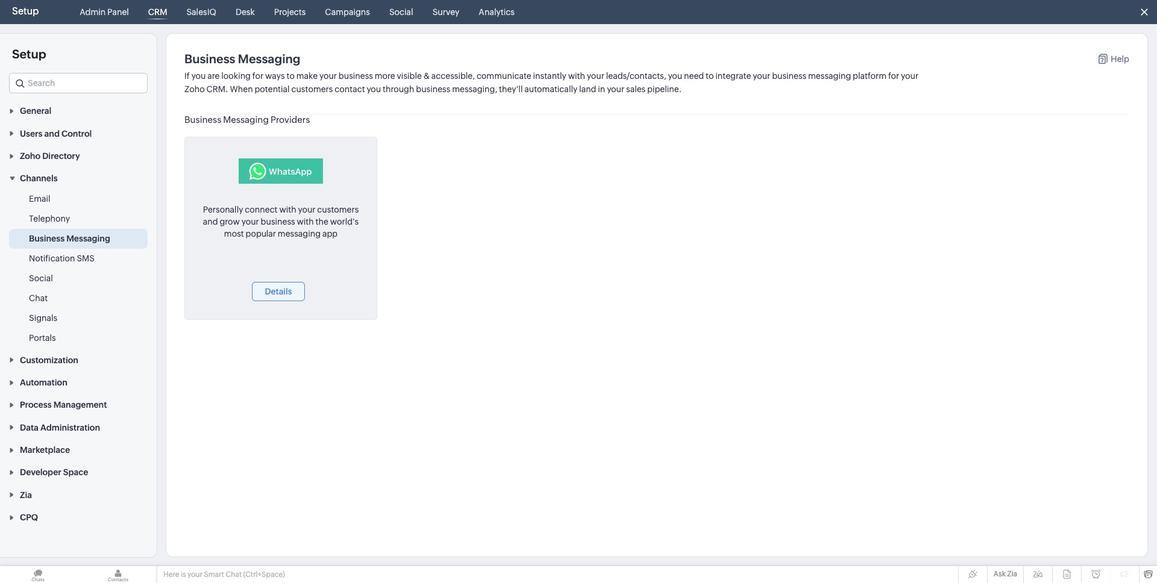 Task type: vqa. For each thing, say whether or not it's contained in the screenshot.
top History
no



Task type: locate. For each thing, give the bounding box(es) containing it.
chats image
[[0, 567, 76, 584]]

panel
[[107, 7, 129, 17]]

campaigns
[[325, 7, 370, 17]]

desk link
[[231, 0, 260, 24]]

crm
[[148, 7, 167, 17]]

social
[[389, 7, 413, 17]]

salesiq
[[187, 7, 216, 17]]

survey
[[433, 7, 460, 17]]

your
[[187, 571, 203, 579]]

analytics link
[[474, 0, 520, 24]]

admin
[[80, 7, 106, 17]]



Task type: describe. For each thing, give the bounding box(es) containing it.
projects link
[[269, 0, 311, 24]]

contacts image
[[80, 567, 156, 584]]

projects
[[274, 7, 306, 17]]

analytics
[[479, 7, 515, 17]]

(ctrl+space)
[[243, 571, 285, 579]]

setup
[[12, 5, 39, 17]]

crm link
[[143, 0, 172, 24]]

smart
[[204, 571, 224, 579]]

salesiq link
[[182, 0, 221, 24]]

ask
[[994, 570, 1006, 579]]

is
[[181, 571, 186, 579]]

chat
[[226, 571, 242, 579]]

survey link
[[428, 0, 464, 24]]

here
[[163, 571, 179, 579]]

zia
[[1008, 570, 1018, 579]]

campaigns link
[[320, 0, 375, 24]]

here is your smart chat (ctrl+space)
[[163, 571, 285, 579]]

social link
[[385, 0, 418, 24]]

admin panel link
[[75, 0, 134, 24]]

desk
[[236, 7, 255, 17]]

admin panel
[[80, 7, 129, 17]]

ask zia
[[994, 570, 1018, 579]]



